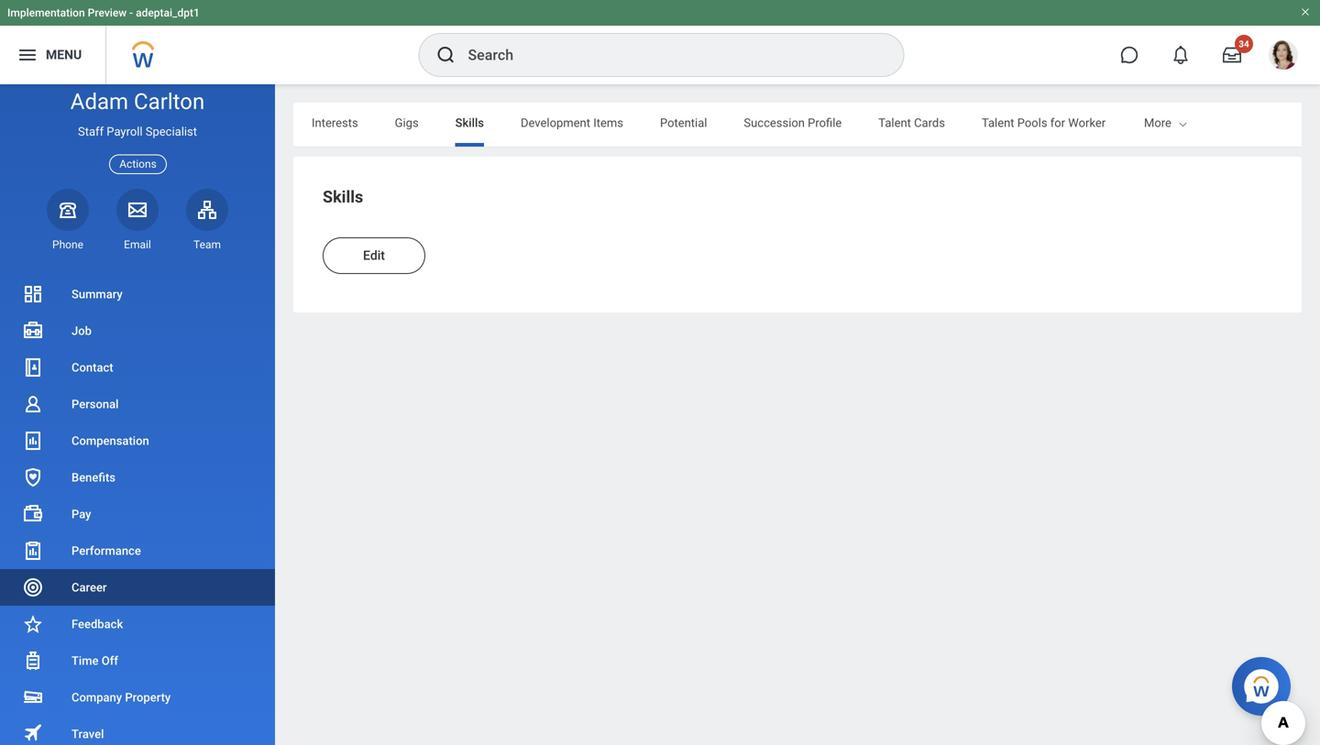Task type: describe. For each thing, give the bounding box(es) containing it.
feedback image
[[22, 613, 44, 635]]

team link
[[186, 189, 228, 252]]

performance link
[[0, 533, 275, 569]]

phone image
[[55, 199, 81, 221]]

job image
[[22, 320, 44, 342]]

talent pools for worker
[[982, 116, 1106, 130]]

career
[[72, 581, 107, 595]]

profile
[[808, 116, 842, 130]]

development items
[[521, 116, 623, 130]]

compensation link
[[0, 423, 275, 459]]

gigs
[[395, 116, 419, 130]]

skills for skills
[[455, 116, 484, 130]]

personal image
[[22, 393, 44, 415]]

menu
[[46, 47, 82, 62]]

worker
[[1068, 116, 1106, 130]]

email adam carlton element
[[116, 237, 159, 252]]

items
[[593, 116, 623, 130]]

interests
[[312, 116, 358, 130]]

email button
[[116, 189, 159, 252]]

edit
[[363, 248, 385, 263]]

travel image
[[22, 722, 44, 744]]

company property link
[[0, 679, 275, 716]]

pools
[[1018, 116, 1048, 130]]

property
[[125, 691, 171, 705]]

summary image
[[22, 283, 44, 305]]

inbox large image
[[1223, 46, 1241, 64]]

implementation preview -   adeptai_dpt1
[[7, 6, 200, 19]]

performance
[[72, 544, 141, 558]]

for
[[1051, 116, 1066, 130]]

carlton
[[134, 88, 205, 115]]

company property
[[72, 691, 171, 705]]

notifications large image
[[1172, 46, 1190, 64]]

career link
[[0, 569, 275, 606]]

job link
[[0, 313, 275, 349]]

succession profile
[[744, 116, 842, 130]]

talent for talent cards
[[879, 116, 911, 130]]

implementation
[[7, 6, 85, 19]]

actions
[[119, 158, 157, 171]]

contact image
[[22, 357, 44, 379]]

company
[[72, 691, 122, 705]]

search image
[[435, 44, 457, 66]]

adam
[[70, 88, 128, 115]]

pay image
[[22, 503, 44, 525]]

view team image
[[196, 199, 218, 221]]

potential
[[660, 116, 707, 130]]

contact
[[72, 361, 113, 375]]

email
[[124, 238, 151, 251]]

phone
[[52, 238, 83, 251]]

travel
[[72, 728, 104, 741]]

benefits
[[72, 471, 116, 485]]

travel link
[[0, 716, 275, 745]]

pay
[[72, 508, 91, 521]]

contact link
[[0, 349, 275, 386]]

list containing summary
[[0, 276, 275, 745]]

compensation image
[[22, 430, 44, 452]]

edit button
[[323, 237, 425, 274]]

career image
[[22, 577, 44, 599]]

time off link
[[0, 643, 275, 679]]

adam carlton
[[70, 88, 205, 115]]

feedback
[[72, 618, 123, 631]]

profile logan mcneil image
[[1269, 40, 1298, 73]]

close environment banner image
[[1300, 6, 1311, 17]]

Search Workday  search field
[[468, 35, 866, 75]]

time off image
[[22, 650, 44, 672]]

job
[[72, 324, 92, 338]]

talent cards
[[879, 116, 945, 130]]

phone adam carlton element
[[47, 237, 89, 252]]

tab list containing interests
[[293, 103, 1302, 147]]

specialist
[[146, 125, 197, 139]]



Task type: locate. For each thing, give the bounding box(es) containing it.
skills inside tab list
[[455, 116, 484, 130]]

cards
[[914, 116, 945, 130]]

team adam carlton element
[[186, 237, 228, 252]]

menu button
[[0, 26, 106, 84]]

2 talent from the left
[[982, 116, 1015, 130]]

benefits link
[[0, 459, 275, 496]]

skills right gigs
[[455, 116, 484, 130]]

skills for skills edit
[[323, 188, 363, 207]]

phone button
[[47, 189, 89, 252]]

personal link
[[0, 386, 275, 423]]

34
[[1239, 39, 1250, 50]]

feedback link
[[0, 606, 275, 643]]

skills edit
[[323, 188, 385, 263]]

talent
[[879, 116, 911, 130], [982, 116, 1015, 130]]

1 horizontal spatial skills
[[455, 116, 484, 130]]

benefits image
[[22, 467, 44, 489]]

-
[[129, 6, 133, 19]]

personal
[[72, 397, 119, 411]]

team
[[193, 238, 221, 251]]

off
[[102, 654, 118, 668]]

actions button
[[109, 155, 167, 174]]

performance image
[[22, 540, 44, 562]]

mail image
[[127, 199, 149, 221]]

1 vertical spatial skills
[[323, 188, 363, 207]]

compensation
[[72, 434, 149, 448]]

1 horizontal spatial talent
[[982, 116, 1015, 130]]

menu banner
[[0, 0, 1320, 84]]

more
[[1144, 116, 1172, 130]]

pay link
[[0, 496, 275, 533]]

staff payroll specialist
[[78, 125, 197, 139]]

summary
[[72, 287, 123, 301]]

company property image
[[22, 687, 44, 709]]

skills inside skills edit
[[323, 188, 363, 207]]

34 button
[[1212, 35, 1253, 75]]

1 talent from the left
[[879, 116, 911, 130]]

skills up the edit at the left of page
[[323, 188, 363, 207]]

navigation pane region
[[0, 84, 275, 745]]

learning
[[1143, 116, 1189, 130]]

justify image
[[17, 44, 39, 66]]

staff
[[78, 125, 104, 139]]

summary link
[[0, 276, 275, 313]]

talent left "cards"
[[879, 116, 911, 130]]

0 horizontal spatial talent
[[879, 116, 911, 130]]

0 horizontal spatial skills
[[323, 188, 363, 207]]

payroll
[[107, 125, 143, 139]]

talent for talent pools for worker
[[982, 116, 1015, 130]]

tab list
[[293, 103, 1302, 147]]

development
[[521, 116, 590, 130]]

time off
[[72, 654, 118, 668]]

list
[[0, 276, 275, 745]]

0 vertical spatial skills
[[455, 116, 484, 130]]

talent left pools
[[982, 116, 1015, 130]]

time
[[72, 654, 99, 668]]

skills
[[455, 116, 484, 130], [323, 188, 363, 207]]

succession
[[744, 116, 805, 130]]

preview
[[88, 6, 127, 19]]

adeptai_dpt1
[[136, 6, 200, 19]]



Task type: vqa. For each thing, say whether or not it's contained in the screenshot.
"Potential"
yes



